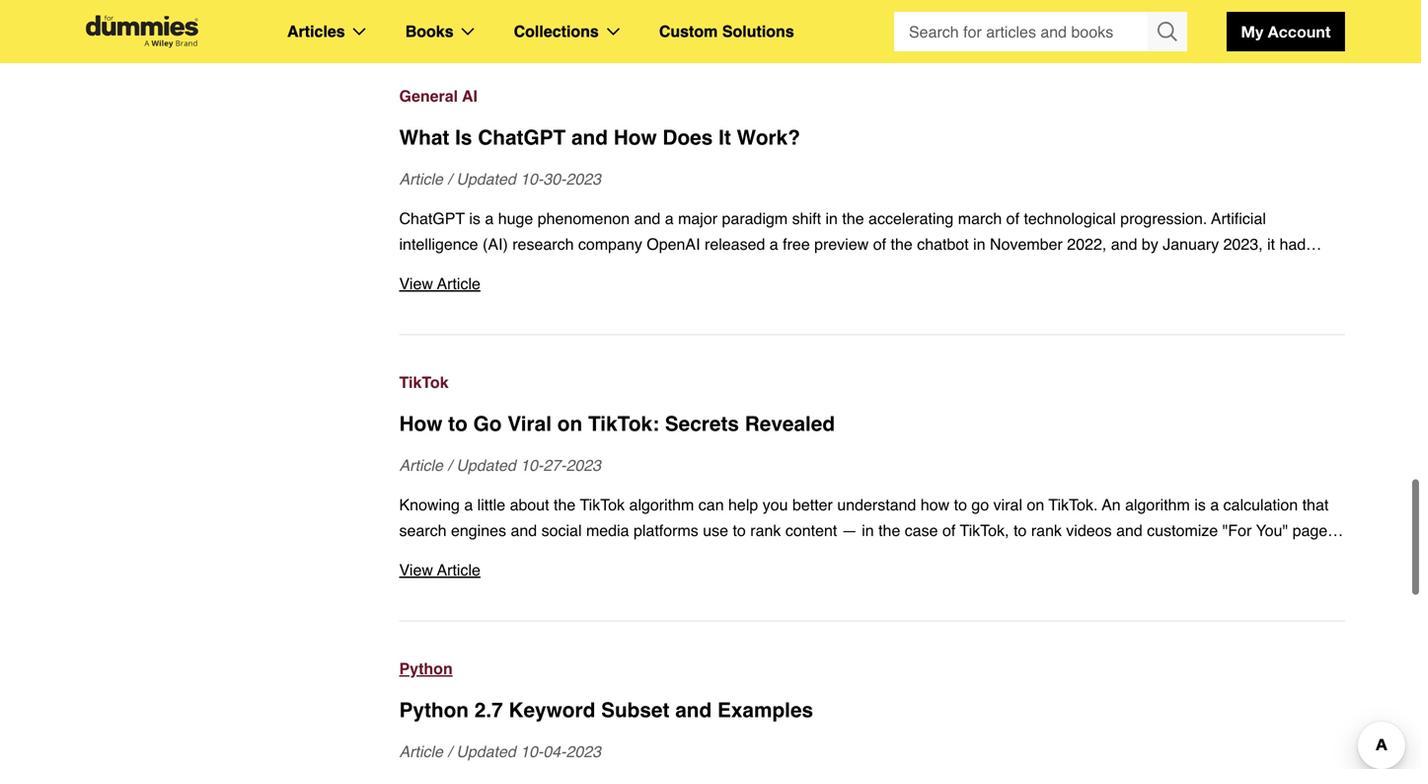 Task type: locate. For each thing, give the bounding box(es) containing it.
0 vertical spatial and
[[572, 126, 608, 149]]

/
[[448, 170, 452, 188], [448, 456, 452, 474], [448, 742, 452, 761]]

and right chatgpt
[[572, 126, 608, 149]]

2023
[[566, 170, 601, 188], [566, 456, 601, 474], [566, 742, 601, 761]]

python 2.7 keyword subset and examples link
[[399, 695, 1346, 725]]

0 vertical spatial 2023
[[566, 170, 601, 188]]

1 10- from the top
[[521, 170, 543, 188]]

3 updated from the top
[[456, 742, 516, 761]]

how
[[614, 126, 657, 149], [399, 412, 443, 436]]

10- down keyword
[[521, 742, 543, 761]]

0 vertical spatial /
[[448, 170, 452, 188]]

logo image
[[76, 15, 208, 48]]

books
[[406, 22, 454, 40]]

updated down is
[[456, 170, 516, 188]]

1 vertical spatial updated
[[456, 456, 516, 474]]

1 vertical spatial 10-
[[521, 456, 543, 474]]

3 / from the top
[[448, 742, 452, 761]]

2023 down on
[[566, 456, 601, 474]]

updated
[[456, 170, 516, 188], [456, 456, 516, 474], [456, 742, 516, 761]]

1 vertical spatial view
[[399, 561, 433, 579]]

3 10- from the top
[[521, 742, 543, 761]]

1 vertical spatial 2023
[[566, 456, 601, 474]]

and right the subset
[[676, 698, 712, 722]]

python for python 2.7 keyword subset and examples
[[399, 698, 469, 722]]

2 / from the top
[[448, 456, 452, 474]]

Search for articles and books text field
[[895, 12, 1150, 51]]

0 vertical spatial view
[[399, 274, 433, 293]]

10- for chatgpt
[[521, 170, 543, 188]]

2023 down python 2.7 keyword subset and examples
[[566, 742, 601, 761]]

article / updated 10-27-2023
[[399, 456, 601, 474]]

1 python from the top
[[399, 659, 453, 678]]

1 updated from the top
[[456, 170, 516, 188]]

2 view article link from the top
[[399, 557, 1346, 583]]

solutions
[[723, 22, 795, 40]]

0 vertical spatial python
[[399, 659, 453, 678]]

10-
[[521, 170, 543, 188], [521, 456, 543, 474], [521, 742, 543, 761]]

view article for what
[[399, 274, 481, 293]]

2 vertical spatial updated
[[456, 742, 516, 761]]

2 vertical spatial /
[[448, 742, 452, 761]]

article
[[399, 170, 443, 188], [437, 274, 481, 293], [399, 456, 443, 474], [437, 561, 481, 579], [399, 742, 443, 761]]

secrets
[[665, 412, 740, 436]]

1 2023 from the top
[[566, 170, 601, 188]]

0 vertical spatial view article
[[399, 274, 481, 293]]

0 vertical spatial 10-
[[521, 170, 543, 188]]

tiktok
[[399, 373, 449, 391]]

view for how to go viral on tiktok: secrets revealed
[[399, 561, 433, 579]]

examples
[[718, 698, 814, 722]]

updated down go
[[456, 456, 516, 474]]

1 vertical spatial view article link
[[399, 557, 1346, 583]]

0 vertical spatial view article link
[[399, 271, 1346, 297]]

10- down chatgpt
[[521, 170, 543, 188]]

to
[[448, 412, 468, 436]]

04-
[[543, 742, 566, 761]]

updated down 2.7
[[456, 742, 516, 761]]

open collections list image
[[607, 28, 620, 36]]

articles
[[287, 22, 345, 40]]

1 view article link from the top
[[399, 271, 1346, 297]]

view
[[399, 274, 433, 293], [399, 561, 433, 579]]

custom
[[659, 22, 718, 40]]

1 vertical spatial view article
[[399, 561, 481, 579]]

30-
[[543, 170, 566, 188]]

what is chatgpt and how does it work?
[[399, 126, 801, 149]]

2 updated from the top
[[456, 456, 516, 474]]

1 horizontal spatial how
[[614, 126, 657, 149]]

keyword
[[509, 698, 596, 722]]

2 view from the top
[[399, 561, 433, 579]]

group
[[895, 12, 1188, 51]]

2023 for subset
[[566, 742, 601, 761]]

2 10- from the top
[[521, 456, 543, 474]]

2 view article from the top
[[399, 561, 481, 579]]

2 vertical spatial 2023
[[566, 742, 601, 761]]

3 2023 from the top
[[566, 742, 601, 761]]

view article for how
[[399, 561, 481, 579]]

python
[[399, 659, 453, 678], [399, 698, 469, 722]]

python 2.7 keyword subset and examples
[[399, 698, 814, 722]]

10- for go
[[521, 456, 543, 474]]

what
[[399, 126, 450, 149]]

1 view article from the top
[[399, 274, 481, 293]]

2 vertical spatial 10-
[[521, 742, 543, 761]]

1 vertical spatial and
[[676, 698, 712, 722]]

does
[[663, 126, 713, 149]]

python for python
[[399, 659, 453, 678]]

view article
[[399, 274, 481, 293], [399, 561, 481, 579]]

revealed
[[745, 412, 835, 436]]

1 view from the top
[[399, 274, 433, 293]]

work?
[[737, 126, 801, 149]]

1 vertical spatial python
[[399, 698, 469, 722]]

it
[[719, 126, 731, 149]]

subset
[[601, 698, 670, 722]]

how left to
[[399, 412, 443, 436]]

updated for is
[[456, 170, 516, 188]]

1 / from the top
[[448, 170, 452, 188]]

view article link for revealed
[[399, 557, 1346, 583]]

view article link
[[399, 271, 1346, 297], [399, 557, 1346, 583]]

/ for how
[[448, 456, 452, 474]]

0 horizontal spatial how
[[399, 412, 443, 436]]

and
[[572, 126, 608, 149], [676, 698, 712, 722]]

0 vertical spatial updated
[[456, 170, 516, 188]]

account
[[1269, 22, 1331, 41]]

2 python from the top
[[399, 698, 469, 722]]

0 horizontal spatial and
[[572, 126, 608, 149]]

view article link for work?
[[399, 271, 1346, 297]]

2023 down what is chatgpt and how does it work?
[[566, 170, 601, 188]]

10- down viral
[[521, 456, 543, 474]]

how left does
[[614, 126, 657, 149]]

2 2023 from the top
[[566, 456, 601, 474]]

0 vertical spatial how
[[614, 126, 657, 149]]

1 vertical spatial /
[[448, 456, 452, 474]]

my
[[1242, 22, 1264, 41]]



Task type: vqa. For each thing, say whether or not it's contained in the screenshot.
the View
yes



Task type: describe. For each thing, give the bounding box(es) containing it.
article / updated 10-04-2023
[[399, 742, 601, 761]]

article for python
[[399, 742, 443, 761]]

my account link
[[1227, 12, 1346, 51]]

chatgpt
[[478, 126, 566, 149]]

how to go viral on tiktok: secrets revealed link
[[399, 409, 1346, 439]]

tiktok link
[[399, 370, 1346, 395]]

what is chatgpt and how does it work? link
[[399, 123, 1346, 152]]

general ai
[[399, 87, 478, 105]]

10- for keyword
[[521, 742, 543, 761]]

custom solutions link
[[659, 19, 795, 44]]

open article categories image
[[353, 28, 366, 36]]

tiktok:
[[588, 412, 660, 436]]

updated for 2.7
[[456, 742, 516, 761]]

viral
[[508, 412, 552, 436]]

ai
[[462, 87, 478, 105]]

/ for what
[[448, 170, 452, 188]]

custom solutions
[[659, 22, 795, 40]]

open book categories image
[[462, 28, 475, 36]]

python link
[[399, 656, 1346, 682]]

view for what is chatgpt and how does it work?
[[399, 274, 433, 293]]

how to go viral on tiktok: secrets revealed
[[399, 412, 835, 436]]

2.7
[[475, 698, 503, 722]]

on
[[558, 412, 583, 436]]

2023 for viral
[[566, 456, 601, 474]]

1 vertical spatial how
[[399, 412, 443, 436]]

article / updated 10-30-2023
[[399, 170, 601, 188]]

2023 for and
[[566, 170, 601, 188]]

close this dialog image
[[1392, 689, 1412, 709]]

my account
[[1242, 22, 1331, 41]]

/ for python
[[448, 742, 452, 761]]

article for how
[[399, 456, 443, 474]]

go
[[474, 412, 502, 436]]

27-
[[543, 456, 566, 474]]

collections
[[514, 22, 599, 40]]

1 horizontal spatial and
[[676, 698, 712, 722]]

general ai link
[[399, 83, 1346, 109]]

article for what
[[399, 170, 443, 188]]

is
[[455, 126, 472, 149]]

updated for to
[[456, 456, 516, 474]]

general
[[399, 87, 458, 105]]



